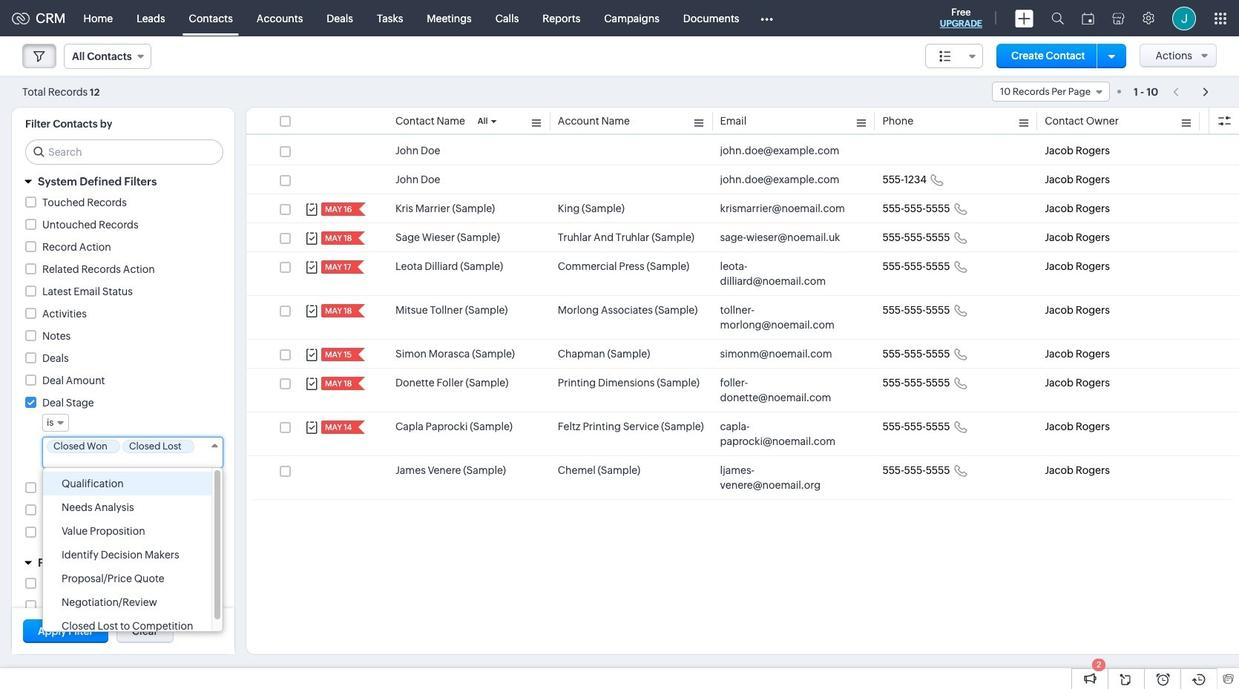 Task type: describe. For each thing, give the bounding box(es) containing it.
3 option from the top
[[43, 520, 212, 543]]

Other Modules field
[[752, 6, 783, 30]]

4 option from the top
[[43, 543, 212, 567]]

size image
[[940, 50, 952, 63]]

search element
[[1043, 0, 1073, 36]]

Search text field
[[26, 140, 223, 164]]

6 option from the top
[[43, 591, 212, 615]]



Task type: locate. For each thing, give the bounding box(es) containing it.
logo image
[[12, 12, 30, 24]]

profile element
[[1164, 0, 1206, 36]]

profile image
[[1173, 6, 1197, 30]]

7 option from the top
[[43, 615, 212, 638]]

2 option from the top
[[43, 496, 212, 520]]

none field size
[[926, 44, 984, 68]]

create menu element
[[1007, 0, 1043, 36]]

5 option from the top
[[43, 567, 212, 591]]

row group
[[246, 137, 1240, 500]]

search image
[[1052, 12, 1064, 24]]

calendar image
[[1082, 12, 1095, 24]]

1 option from the top
[[43, 472, 212, 496]]

list box
[[43, 468, 223, 638]]

create menu image
[[1015, 9, 1034, 27]]

None text field
[[47, 456, 205, 467]]

option
[[43, 472, 212, 496], [43, 496, 212, 520], [43, 520, 212, 543], [43, 543, 212, 567], [43, 567, 212, 591], [43, 591, 212, 615], [43, 615, 212, 638]]

None field
[[64, 44, 151, 69], [926, 44, 984, 68], [992, 82, 1110, 102], [42, 414, 69, 432], [42, 437, 223, 468], [64, 44, 151, 69], [992, 82, 1110, 102], [42, 414, 69, 432], [42, 437, 223, 468]]



